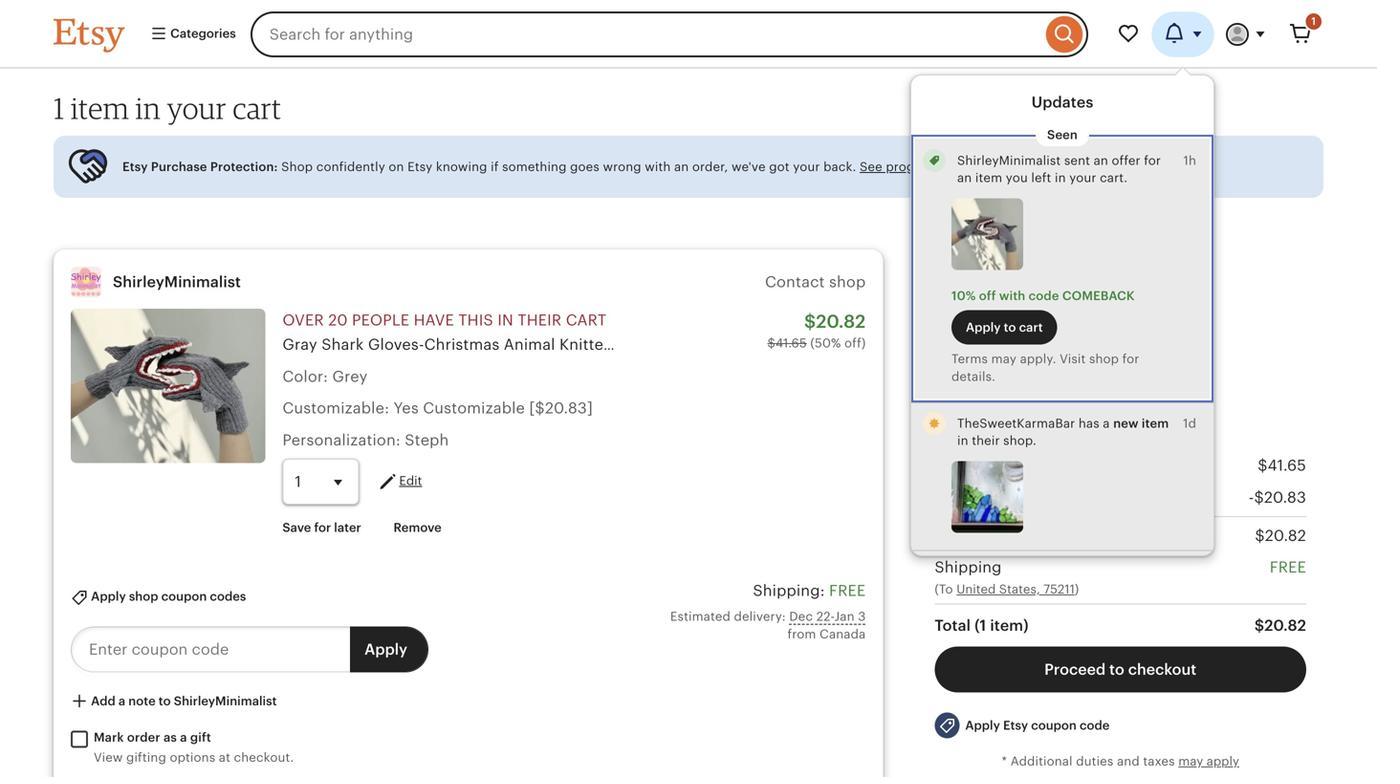 Task type: locate. For each thing, give the bounding box(es) containing it.
with right off
[[999, 289, 1026, 303]]

2 horizontal spatial cart
[[1019, 320, 1043, 335]]

gloves,novelty
[[618, 336, 730, 354]]

4 interest-free installments
[[1015, 391, 1182, 405]]

offer
[[1112, 154, 1141, 168]]

shark
[[322, 336, 364, 354]]

and
[[1117, 755, 1140, 769]]

shop.
[[1004, 434, 1037, 448]]

20.82
[[816, 312, 866, 332], [1265, 528, 1307, 545], [1265, 618, 1307, 635]]

etsy up *
[[1003, 719, 1028, 733]]

2 horizontal spatial shop
[[1089, 352, 1119, 366]]

terms may apply. visit shop for details.
[[952, 352, 1140, 384]]

apply inside apply to cart button
[[966, 320, 1001, 335]]

your down the sent
[[1070, 171, 1097, 185]]

0 vertical spatial to
[[1004, 320, 1016, 335]]

paypal image
[[972, 314, 1012, 339]]

2 horizontal spatial an
[[1094, 154, 1109, 168]]

order,
[[692, 160, 728, 174]]

in up item(s) at the right of page
[[957, 434, 969, 448]]

0 horizontal spatial shop
[[129, 590, 158, 604]]

apply to cart button
[[952, 310, 1058, 345]]

41.65
[[776, 336, 807, 350], [1268, 457, 1307, 475]]

2 vertical spatial for
[[314, 521, 331, 535]]

0 vertical spatial coupon
[[161, 590, 207, 604]]

shop inside dropdown button
[[129, 590, 158, 604]]

shirleyminimalist up gift
[[174, 694, 277, 709]]

to inside dropdown button
[[159, 694, 171, 709]]

2 vertical spatial to
[[159, 694, 171, 709]]

minimum
[[1069, 419, 1126, 433]]

$
[[804, 312, 816, 332], [768, 336, 776, 350], [1258, 457, 1268, 475], [1254, 489, 1264, 506], [1255, 528, 1265, 545], [1255, 618, 1265, 635]]

1 vertical spatial their
[[972, 434, 1000, 448]]

wrong
[[603, 160, 642, 174]]

1 horizontal spatial shop
[[935, 489, 974, 506]]

shop right protection:
[[281, 160, 313, 174]]

an left you
[[957, 171, 972, 185]]

have
[[414, 312, 454, 329]]

shipping:
[[753, 583, 825, 600]]

a right the add
[[118, 694, 125, 709]]

1 vertical spatial with
[[999, 289, 1026, 303]]

apply for apply to cart
[[966, 320, 1001, 335]]

apply inside apply button
[[365, 641, 408, 658]]

yes
[[394, 400, 419, 417]]

1 vertical spatial $ 20.82
[[1255, 618, 1307, 635]]

2 horizontal spatial item
[[1142, 417, 1169, 431]]

2 horizontal spatial etsy
[[1003, 719, 1028, 733]]

shop for contact shop
[[829, 274, 866, 291]]

item inside shirleyminimalist sent an offer for an item you left in your cart.
[[976, 171, 1003, 185]]

apply inside apply etsy coupon code dropdown button
[[965, 719, 1000, 733]]

free up jan
[[829, 583, 866, 600]]

1 inside updates banner
[[1312, 15, 1316, 27]]

left
[[1032, 171, 1052, 185]]

shop for apply shop coupon codes
[[129, 590, 158, 604]]

code inside dropdown button
[[1080, 719, 1110, 733]]

0 vertical spatial their
[[518, 312, 562, 329]]

to right note
[[159, 694, 171, 709]]

shirleyminimalist for shirleyminimalist
[[113, 274, 241, 291]]

a right as
[[180, 731, 187, 745]]

2 horizontal spatial to
[[1110, 662, 1125, 679]]

checkout
[[1128, 662, 1197, 679]]

0 vertical spatial $ 20.82
[[1255, 528, 1307, 545]]

shop down item(s) at the right of page
[[935, 489, 974, 506]]

Enter coupon code text field
[[71, 627, 350, 673]]

for right offer
[[1144, 154, 1161, 168]]

add a note to shirleyminimalist button
[[56, 684, 291, 720]]

1 vertical spatial free
[[829, 583, 866, 600]]

etsy inside dropdown button
[[1003, 719, 1028, 733]]

1 for 1
[[1312, 15, 1316, 27]]

1 horizontal spatial an
[[957, 171, 972, 185]]

1 horizontal spatial to
[[1004, 320, 1016, 335]]

1 vertical spatial shirleyminimalist
[[113, 274, 241, 291]]

shop left codes
[[129, 590, 158, 604]]

google pay image
[[970, 348, 1014, 377]]

1 vertical spatial to
[[1110, 662, 1125, 679]]

0 vertical spatial 20.82
[[816, 312, 866, 332]]

apply
[[966, 320, 1001, 335], [91, 590, 126, 604], [365, 641, 408, 658], [965, 719, 1000, 733]]

checkout.
[[234, 751, 294, 765]]

0 vertical spatial shop
[[829, 274, 866, 291]]

1 horizontal spatial item
[[976, 171, 1003, 185]]

1 horizontal spatial 41.65
[[1268, 457, 1307, 475]]

2 horizontal spatial your
[[1070, 171, 1097, 185]]

1 horizontal spatial may
[[1179, 755, 1204, 769]]

0 vertical spatial free
[[1270, 559, 1307, 576]]

1 vertical spatial for
[[1123, 352, 1140, 366]]

1 horizontal spatial for
[[1123, 352, 1140, 366]]

applies
[[1129, 419, 1173, 433]]

terms
[[942, 160, 976, 174]]

1 link
[[1278, 11, 1324, 57]]

shirleyminimalist for shirleyminimalist sent an offer for an item you left in your cart.
[[957, 154, 1061, 168]]

20.82 for subtotal
[[1265, 528, 1307, 545]]

2 vertical spatial item
[[1142, 417, 1169, 431]]

something
[[502, 160, 567, 174]]

shirleyminimalist right shirleyminimalist icon
[[113, 274, 241, 291]]

shop
[[281, 160, 313, 174], [935, 489, 974, 506]]

-
[[1249, 489, 1254, 506]]

item)
[[990, 618, 1029, 635]]

gray shark gloves-christmas animal knitted gloves,novelty mittens,monster gloves,unisex gloves link
[[282, 336, 1018, 354]]

an up cart.
[[1094, 154, 1109, 168]]

1 horizontal spatial cart
[[566, 312, 607, 329]]

1 horizontal spatial code
[[1080, 719, 1110, 733]]

0 vertical spatial shop
[[281, 160, 313, 174]]

code inside updates banner
[[1029, 289, 1059, 303]]

apply to cart
[[966, 320, 1043, 335]]

code up duties
[[1080, 719, 1110, 733]]

)
[[1075, 582, 1079, 597]]

shirleyminimalist inside shirleyminimalist sent an offer for an item you left in your cart.
[[957, 154, 1061, 168]]

cart up "apply."
[[1019, 320, 1043, 335]]

shirleyminimalist
[[957, 154, 1061, 168], [113, 274, 241, 291], [174, 694, 277, 709]]

$ 20.82 for subtotal
[[1255, 528, 1307, 545]]

visit
[[1060, 352, 1086, 366]]

shipping: free
[[753, 583, 866, 600]]

gloves,unisex
[[859, 336, 963, 354]]

product
[[1017, 419, 1065, 433]]

1 horizontal spatial your
[[793, 160, 820, 174]]

2 vertical spatial shirleyminimalist
[[174, 694, 277, 709]]

1 vertical spatial coupon
[[1031, 719, 1077, 733]]

none search field inside updates banner
[[250, 11, 1089, 57]]

code down pay
[[1029, 289, 1059, 303]]

updates banner
[[19, 0, 1358, 778]]

apply etsy coupon code button
[[920, 705, 1124, 748]]

0 horizontal spatial for
[[314, 521, 331, 535]]

a inside dropdown button
[[118, 694, 125, 709]]

confidently
[[316, 160, 385, 174]]

as
[[164, 731, 177, 745]]

0 vertical spatial code
[[1029, 289, 1059, 303]]

save
[[282, 521, 311, 535]]

22-
[[816, 610, 835, 624]]

customizable
[[423, 400, 525, 417]]

to
[[1004, 320, 1016, 335], [1110, 662, 1125, 679], [159, 694, 171, 709]]

may right taxes
[[1179, 755, 1204, 769]]

with
[[645, 160, 671, 174], [999, 289, 1026, 303]]

american express image
[[1072, 278, 1112, 302]]

1 vertical spatial shop
[[935, 489, 974, 506]]

cart
[[233, 90, 282, 126], [566, 312, 607, 329], [1019, 320, 1043, 335]]

1 vertical spatial 1
[[54, 90, 65, 126]]

1 horizontal spatial gray shark gloves-christmas animal knitted gloves,novelty mittens,monster gloves,unisex gloves image
[[952, 198, 1023, 270]]

total
[[991, 457, 1025, 475]]

with right the wrong
[[645, 160, 671, 174]]

their up animal
[[518, 312, 562, 329]]

remove button
[[379, 511, 456, 545]]

0 vertical spatial item
[[71, 90, 129, 126]]

Search for anything text field
[[250, 11, 1042, 57]]

item(s) total
[[935, 457, 1025, 475]]

their
[[518, 312, 562, 329], [972, 434, 1000, 448]]

cart up knitted at the left of page
[[566, 312, 607, 329]]

note
[[128, 694, 156, 709]]

color:
[[282, 368, 328, 385]]

see program terms link
[[860, 160, 976, 174]]

free
[[1270, 559, 1307, 576], [829, 583, 866, 600]]

1 vertical spatial a
[[118, 694, 125, 709]]

0 vertical spatial 41.65
[[776, 336, 807, 350]]

0 vertical spatial shirleyminimalist
[[957, 154, 1061, 168]]

save for later
[[282, 521, 361, 535]]

your inside shirleyminimalist sent an offer for an item you left in your cart.
[[1070, 171, 1097, 185]]

for up "installments"
[[1123, 352, 1140, 366]]

1 vertical spatial 20.82
[[1265, 528, 1307, 545]]

0 horizontal spatial 1
[[54, 90, 65, 126]]

program
[[886, 160, 938, 174]]

shop right contact
[[829, 274, 866, 291]]

(1
[[975, 618, 987, 635]]

knitted
[[560, 336, 614, 354]]

0 vertical spatial 1
[[1312, 15, 1316, 27]]

1 vertical spatial 41.65
[[1268, 457, 1307, 475]]

for
[[1144, 154, 1161, 168], [1123, 352, 1140, 366], [314, 521, 331, 535]]

grey
[[332, 368, 368, 385]]

1 horizontal spatial with
[[999, 289, 1026, 303]]

may inside terms may apply. visit shop for details.
[[992, 352, 1017, 366]]

animal
[[504, 336, 555, 354]]

0 vertical spatial for
[[1144, 154, 1161, 168]]

a inside the mark order as a gift view gifting options at checkout.
[[180, 731, 187, 745]]

may down apply to cart button
[[992, 352, 1017, 366]]

None search field
[[250, 11, 1089, 57]]

your right got
[[793, 160, 820, 174]]

an
[[1094, 154, 1109, 168], [674, 160, 689, 174], [957, 171, 972, 185]]

41.65 left (50%
[[776, 336, 807, 350]]

interest-
[[1030, 391, 1081, 405]]

coupon for shop
[[161, 590, 207, 604]]

2 vertical spatial 20.82
[[1265, 618, 1307, 635]]

free down 20.83
[[1270, 559, 1307, 576]]

(50%
[[811, 336, 841, 350]]

your up purchase
[[167, 90, 227, 126]]

how you'll pay
[[935, 245, 1042, 262]]

1 horizontal spatial coupon
[[1031, 719, 1077, 733]]

$ 20.82 for total (1 item)
[[1255, 618, 1307, 635]]

personalization:
[[282, 432, 401, 449]]

coupon inside dropdown button
[[1031, 719, 1077, 733]]

their for shop.
[[972, 434, 1000, 448]]

0 horizontal spatial 41.65
[[776, 336, 807, 350]]

1 horizontal spatial a
[[180, 731, 187, 745]]

0 vertical spatial gray shark gloves-christmas animal knitted gloves,novelty mittens,monster gloves,unisex gloves image
[[952, 198, 1023, 270]]

shirleyminimalist image
[[71, 267, 101, 298]]

purchase
[[151, 160, 207, 174]]

1 horizontal spatial shop
[[829, 274, 866, 291]]

2 horizontal spatial for
[[1144, 154, 1161, 168]]

$ 20.82
[[1255, 528, 1307, 545], [1255, 618, 1307, 635]]

0 horizontal spatial an
[[674, 160, 689, 174]]

etsy right on
[[408, 160, 433, 174]]

0 vertical spatial a
[[1103, 417, 1110, 431]]

shirleyminimalist up you
[[957, 154, 1061, 168]]

2 vertical spatial a
[[180, 731, 187, 745]]

0 horizontal spatial coupon
[[161, 590, 207, 604]]

0 horizontal spatial their
[[518, 312, 562, 329]]

to right proceed
[[1110, 662, 1125, 679]]

etsy left purchase
[[122, 160, 148, 174]]

to for apply
[[1004, 320, 1016, 335]]

in inside the thesweetkarmabar has a new item in their shop.
[[957, 434, 969, 448]]

2 vertical spatial shop
[[129, 590, 158, 604]]

41.65 up 20.83
[[1268, 457, 1307, 475]]

contact shop
[[765, 274, 866, 291]]

0 horizontal spatial item
[[71, 90, 129, 126]]

an left order,
[[674, 160, 689, 174]]

1 horizontal spatial their
[[972, 434, 1000, 448]]

in right this
[[498, 312, 514, 329]]

a right has
[[1103, 417, 1110, 431]]

to inside button
[[1004, 320, 1016, 335]]

0 horizontal spatial with
[[645, 160, 671, 174]]

item
[[71, 90, 129, 126], [976, 171, 1003, 185], [1142, 417, 1169, 431]]

to inside 'button'
[[1110, 662, 1125, 679]]

0 horizontal spatial gray shark gloves-christmas animal knitted gloves,novelty mittens,monster gloves,unisex gloves image
[[71, 309, 265, 464]]

20.82 for total (1 item)
[[1265, 618, 1307, 635]]

1 vertical spatial gray shark gloves-christmas animal knitted gloves,novelty mittens,monster gloves,unisex gloves image
[[71, 309, 265, 464]]

coupon inside dropdown button
[[161, 590, 207, 604]]

apply inside apply shop coupon codes dropdown button
[[91, 590, 126, 604]]

in inside 'over 20 people have this in their cart gray shark gloves-christmas animal knitted gloves,novelty mittens,monster gloves,unisex gloves'
[[498, 312, 514, 329]]

shirleyminimalist sent an offer for an item you left in your cart.
[[957, 154, 1161, 185]]

0 horizontal spatial may
[[992, 352, 1017, 366]]

0 horizontal spatial to
[[159, 694, 171, 709]]

installments
[[1108, 391, 1182, 405]]

0 horizontal spatial free
[[829, 583, 866, 600]]

view
[[94, 751, 123, 765]]

1 vertical spatial code
[[1080, 719, 1110, 733]]

coupon up additional on the bottom right of page
[[1031, 719, 1077, 733]]

for left later
[[314, 521, 331, 535]]

to up the gloves
[[1004, 320, 1016, 335]]

cart inside button
[[1019, 320, 1043, 335]]

subtotal
[[935, 528, 998, 545]]

gray
[[282, 336, 317, 354]]

0 vertical spatial may
[[992, 352, 1017, 366]]

1 vertical spatial may
[[1179, 755, 1204, 769]]

shop right visit at right top
[[1089, 352, 1119, 366]]

shop
[[829, 274, 866, 291], [1089, 352, 1119, 366], [129, 590, 158, 604]]

pay
[[1015, 245, 1042, 262]]

20.83
[[1264, 489, 1307, 506]]

color: grey
[[282, 368, 368, 385]]

0 horizontal spatial etsy
[[122, 160, 148, 174]]

their for cart
[[518, 312, 562, 329]]

coupon left codes
[[161, 590, 207, 604]]

0 horizontal spatial a
[[118, 694, 125, 709]]

* additional duties and taxes may apply
[[1002, 755, 1240, 769]]

their inside the thesweetkarmabar has a new item in their shop.
[[972, 434, 1000, 448]]

in inside shirleyminimalist sent an offer for an item you left in your cart.
[[1055, 171, 1066, 185]]

people
[[352, 312, 410, 329]]

0 horizontal spatial code
[[1029, 289, 1059, 303]]

discover image
[[1120, 279, 1166, 307]]

1 horizontal spatial 1
[[1312, 15, 1316, 27]]

their inside 'over 20 people have this in their cart gray shark gloves-christmas animal knitted gloves,novelty mittens,monster gloves,unisex gloves'
[[518, 312, 562, 329]]

2 horizontal spatial a
[[1103, 417, 1110, 431]]

their down $50.00
[[972, 434, 1000, 448]]

gray shark gloves-christmas animal knitted gloves,novelty mittens,monster gloves,unisex gloves image inside updates banner
[[952, 198, 1023, 270]]

in right left
[[1055, 171, 1066, 185]]

1 horizontal spatial free
[[1270, 559, 1307, 576]]

comeback
[[1063, 289, 1135, 303]]

1 vertical spatial shop
[[1089, 352, 1119, 366]]

gray shark gloves-christmas animal knitted gloves,novelty mittens,monster gloves,unisex gloves image
[[952, 198, 1023, 270], [71, 309, 265, 464]]

1 vertical spatial item
[[976, 171, 1003, 185]]

cart up protection:
[[233, 90, 282, 126]]

in up purchase
[[136, 90, 161, 126]]

shop inside terms may apply. visit shop for details.
[[1089, 352, 1119, 366]]



Task type: describe. For each thing, give the bounding box(es) containing it.
mastercard image
[[1022, 278, 1062, 302]]

10% off with code comeback
[[952, 289, 1135, 303]]

1 for 1 item in your cart
[[54, 90, 65, 126]]

for inside button
[[314, 521, 331, 535]]

cart inside 'over 20 people have this in their cart gray shark gloves-christmas animal knitted gloves,novelty mittens,monster gloves,unisex gloves'
[[566, 312, 607, 329]]

goes
[[570, 160, 600, 174]]

free
[[1081, 391, 1105, 405]]

estimated delivery: dec 22-jan 3 from canada
[[670, 610, 866, 642]]

shirleyminimalist inside add a note to shirleyminimalist dropdown button
[[174, 694, 277, 709]]

thesweetkarmabar
[[957, 417, 1075, 431]]

customizable:
[[282, 400, 389, 417]]

taxes
[[1143, 755, 1175, 769]]

new
[[1114, 417, 1139, 431]]

apply button
[[350, 627, 429, 673]]

if
[[491, 160, 499, 174]]

customizable: yes customizable [$20.83]
[[282, 400, 593, 417]]

over
[[282, 312, 324, 329]]

[$20.83]
[[529, 400, 593, 417]]

with inside updates banner
[[999, 289, 1026, 303]]

code for coupon
[[1080, 719, 1110, 733]]

1h
[[1184, 154, 1197, 168]]

0 horizontal spatial shop
[[281, 160, 313, 174]]

mark order as a gift view gifting options at checkout.
[[94, 731, 294, 765]]

gloves
[[968, 336, 1018, 354]]

you
[[1006, 171, 1028, 185]]

estimated
[[670, 610, 731, 624]]

20
[[328, 312, 348, 329]]

terms
[[952, 352, 988, 366]]

to for proceed
[[1110, 662, 1125, 679]]

steph
[[405, 432, 449, 449]]

delivery:
[[734, 610, 786, 624]]

sent
[[1064, 154, 1090, 168]]

united
[[957, 582, 996, 597]]

updates
[[1032, 94, 1094, 111]]

proceed to checkout
[[1045, 662, 1197, 679]]

*
[[1002, 755, 1007, 769]]

edit
[[399, 474, 422, 488]]

etsy purchase protection: shop confidently on etsy knowing if something goes wrong with an order, we've got your back. see program terms
[[122, 160, 976, 174]]

categories button
[[136, 17, 245, 52]]

canada
[[820, 627, 866, 642]]

total
[[935, 618, 971, 635]]

gift
[[190, 731, 211, 745]]

off)
[[845, 336, 866, 350]]

apply for apply etsy coupon code
[[965, 719, 1000, 733]]

has
[[1079, 417, 1100, 431]]

shop discount
[[935, 489, 1043, 506]]

apply for apply shop coupon codes
[[91, 590, 126, 604]]

shipping
[[935, 559, 1002, 576]]

discount
[[978, 489, 1043, 506]]

gloves-
[[368, 336, 424, 354]]

back.
[[824, 160, 857, 174]]

united states, 75211 button
[[957, 581, 1075, 598]]

apply for apply
[[365, 641, 408, 658]]

41.65 inside $ 20.82 $ 41.65 (50% off)
[[776, 336, 807, 350]]

proceed to checkout button
[[935, 647, 1307, 693]]

gifting
[[126, 751, 166, 765]]

off
[[979, 289, 996, 303]]

we've
[[732, 160, 766, 174]]

edit button
[[376, 471, 422, 494]]

remove
[[394, 521, 442, 535]]

(to united states, 75211 )
[[935, 582, 1079, 597]]

apply etsy coupon code
[[965, 719, 1110, 733]]

code for with
[[1029, 289, 1059, 303]]

item inside the thesweetkarmabar has a new item in their shop.
[[1142, 417, 1169, 431]]

for inside terms may apply. visit shop for details.
[[1123, 352, 1140, 366]]

add
[[91, 694, 116, 709]]

contact
[[765, 274, 825, 291]]

on
[[389, 160, 404, 174]]

from
[[788, 627, 816, 642]]

pay in 4 installments image
[[969, 384, 1015, 414]]

knowing
[[436, 160, 487, 174]]

apply.
[[1020, 352, 1057, 366]]

later
[[334, 521, 361, 535]]

codes
[[210, 590, 246, 604]]

additional
[[1011, 755, 1073, 769]]

thesweetkarmabar has a new item in their shop.
[[957, 417, 1169, 448]]

visa image
[[976, 281, 1008, 299]]

20.82 inside $ 20.82 $ 41.65 (50% off)
[[816, 312, 866, 332]]

for inside shirleyminimalist sent an offer for an item you left in your cart.
[[1144, 154, 1161, 168]]

coupon for etsy
[[1031, 719, 1077, 733]]

a inside the thesweetkarmabar has a new item in their shop.
[[1103, 417, 1110, 431]]

dec
[[789, 610, 813, 624]]

0 horizontal spatial cart
[[233, 90, 282, 126]]

how
[[935, 245, 968, 262]]

shirleyminimalist link
[[113, 274, 241, 291]]

(to
[[935, 582, 953, 597]]

this
[[458, 312, 493, 329]]

0 vertical spatial with
[[645, 160, 671, 174]]

0 horizontal spatial your
[[167, 90, 227, 126]]

sapphire gardens, stained glass, corner piece, plant mom, plant daddy, plant lovers, green thumb, crystals, foliage, garden, window decorate image
[[952, 461, 1023, 533]]

apply shop coupon codes button
[[56, 580, 261, 615]]

1 horizontal spatial etsy
[[408, 160, 433, 174]]

$50.00
[[969, 419, 1014, 433]]

mittens,monster
[[734, 336, 855, 354]]

dec 22-jan 3 link
[[789, 610, 866, 624]]



Task type: vqa. For each thing, say whether or not it's contained in the screenshot.
Gray Shark Gloves-Christmas Animal Knitted Gloves,Novelty Mittens,Monster Gloves,Unisex Gloves IMAGE
yes



